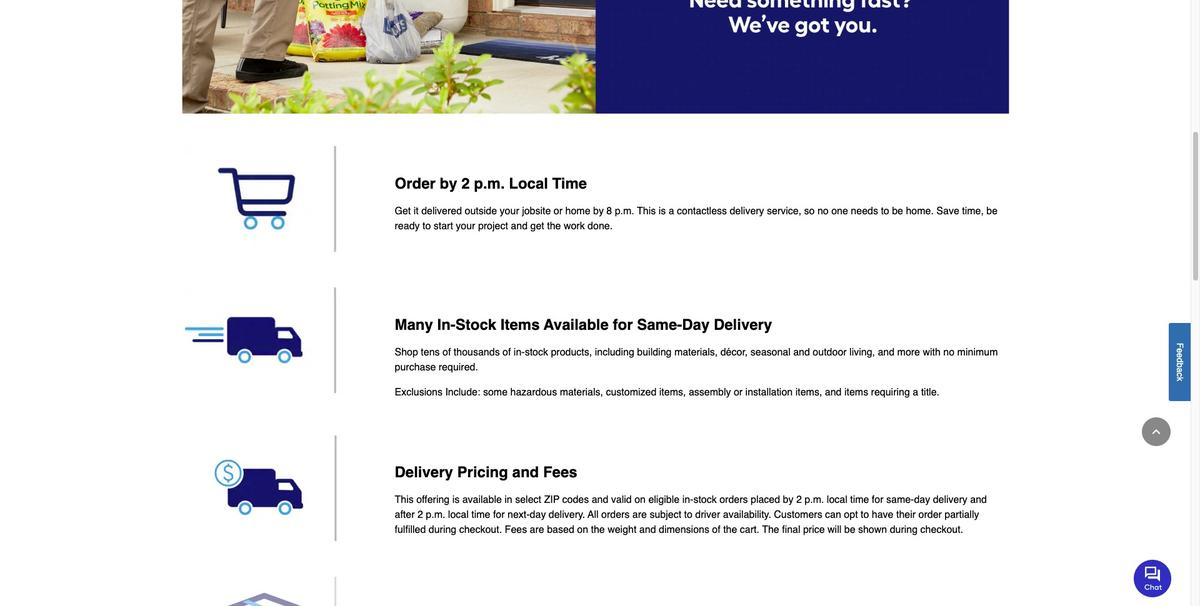 Task type: describe. For each thing, give the bounding box(es) containing it.
get
[[395, 206, 411, 217]]

exclusions include: some hazardous materials, customized items, assembly or installation items, and items requiring a title.
[[395, 387, 940, 398]]

1 horizontal spatial on
[[635, 495, 646, 506]]

customers
[[774, 510, 823, 521]]

2 horizontal spatial 2
[[796, 495, 802, 506]]

1 during from the left
[[429, 525, 457, 536]]

order
[[395, 175, 436, 193]]

is inside the "get it delivered outside your jobsite or home by 8 p.m. this is a contactless delivery service, so no one needs to be home. save time, be ready to start your project and get the work done."
[[659, 206, 666, 217]]

0 vertical spatial time
[[850, 495, 869, 506]]

order by 2 p.m. local time
[[395, 175, 587, 193]]

1 vertical spatial on
[[577, 525, 588, 536]]

f e e d b a c k
[[1175, 343, 1185, 381]]

0 vertical spatial are
[[633, 510, 647, 521]]

outdoor
[[813, 347, 847, 358]]

installation
[[746, 387, 793, 398]]

this offering is available in select zip codes and valid on eligible in-stock orders placed by 2 p.m. local time for same-day delivery and after 2 p.m. local time for next-day delivery. all orders are subject to driver availability. customers can opt to have their order partially fulfilled during checkout. fees are based on the weight and dimensions of the cart. the final price will be shown during checkout.
[[395, 495, 987, 536]]

this inside the "get it delivered outside your jobsite or home by 8 p.m. this is a contactless delivery service, so no one needs to be home. save time, be ready to start your project and get the work done."
[[637, 206, 656, 217]]

2 horizontal spatial the
[[723, 525, 737, 536]]

fulfilled
[[395, 525, 426, 536]]

an illustration of a dark blue delivery truck with light blue wheels and a dollar sign icon. image
[[184, 435, 375, 542]]

items
[[501, 317, 540, 334]]

get
[[530, 221, 544, 232]]

2 horizontal spatial be
[[987, 206, 998, 217]]

codes
[[562, 495, 589, 506]]

2 horizontal spatial for
[[872, 495, 884, 506]]

offering
[[416, 495, 450, 506]]

pricing
[[457, 464, 508, 482]]

chat invite button image
[[1134, 559, 1172, 597]]

time
[[552, 175, 587, 193]]

title.
[[921, 387, 940, 398]]

0 horizontal spatial for
[[493, 510, 505, 521]]

outside
[[465, 206, 497, 217]]

availability.
[[723, 510, 771, 521]]

décor,
[[721, 347, 748, 358]]

2 during from the left
[[890, 525, 918, 536]]

dimensions
[[659, 525, 710, 536]]

placed
[[751, 495, 780, 506]]

hazardous
[[510, 387, 557, 398]]

0 vertical spatial for
[[613, 317, 633, 334]]

of inside this offering is available in select zip codes and valid on eligible in-stock orders placed by 2 p.m. local time for same-day delivery and after 2 p.m. local time for next-day delivery. all orders are subject to driver availability. customers can opt to have their order partially fulfilled during checkout. fees are based on the weight and dimensions of the cart. the final price will be shown during checkout.
[[712, 525, 721, 536]]

many
[[395, 317, 433, 334]]

0 vertical spatial delivery
[[714, 317, 772, 334]]

items
[[845, 387, 869, 398]]

after
[[395, 510, 415, 521]]

cart.
[[740, 525, 760, 536]]

1 vertical spatial delivery
[[395, 464, 453, 482]]

valid
[[611, 495, 632, 506]]

day
[[682, 317, 710, 334]]

partially
[[945, 510, 979, 521]]

the
[[762, 525, 779, 536]]

to up dimensions
[[684, 510, 693, 521]]

assembly
[[689, 387, 731, 398]]

minimum
[[958, 347, 998, 358]]

get it delivered outside your jobsite or home by 8 p.m. this is a contactless delivery service, so no one needs to be home. save time, be ready to start your project and get the work done.
[[395, 206, 998, 232]]

0 horizontal spatial materials,
[[560, 387, 603, 398]]

b
[[1175, 363, 1185, 368]]

0 horizontal spatial your
[[456, 221, 475, 232]]

select
[[515, 495, 541, 506]]

their
[[897, 510, 916, 521]]

next-
[[508, 510, 530, 521]]

it
[[414, 206, 419, 217]]

an illustration of a dark blue package with a light blue lowe's pagoda and light blue packing tape. image
[[184, 577, 375, 606]]

can
[[825, 510, 841, 521]]

exclusions
[[395, 387, 443, 398]]

an illustration of a dark blue shopping cart with light blue wheels. image
[[184, 146, 375, 253]]

start
[[434, 221, 453, 232]]

p.m. down offering in the left bottom of the page
[[426, 510, 445, 521]]

2 items, from the left
[[796, 387, 822, 398]]

0 horizontal spatial local
[[448, 510, 469, 521]]

same-
[[637, 317, 682, 334]]

same-
[[887, 495, 914, 506]]

f
[[1175, 343, 1185, 348]]

0 horizontal spatial time
[[472, 510, 490, 521]]

price
[[803, 525, 825, 536]]

all
[[588, 510, 599, 521]]

shop
[[395, 347, 418, 358]]

is inside this offering is available in select zip codes and valid on eligible in-stock orders placed by 2 p.m. local time for same-day delivery and after 2 p.m. local time for next-day delivery. all orders are subject to driver availability. customers can opt to have their order partially fulfilled during checkout. fees are based on the weight and dimensions of the cart. the final price will be shown during checkout.
[[452, 495, 460, 506]]

0 horizontal spatial orders
[[601, 510, 630, 521]]

order
[[919, 510, 942, 521]]

materials, inside shop tens of thousands of in-stock products, including building materials, décor, seasonal and outdoor living, and more with no minimum purchase required.
[[675, 347, 718, 358]]

in- inside this offering is available in select zip codes and valid on eligible in-stock orders placed by 2 p.m. local time for same-day delivery and after 2 p.m. local time for next-day delivery. all orders are subject to driver availability. customers can opt to have their order partially fulfilled during checkout. fees are based on the weight and dimensions of the cart. the final price will be shown during checkout.
[[682, 495, 694, 506]]

some
[[483, 387, 508, 398]]

with
[[923, 347, 941, 358]]

be inside this offering is available in select zip codes and valid on eligible in-stock orders placed by 2 p.m. local time for same-day delivery and after 2 p.m. local time for next-day delivery. all orders are subject to driver availability. customers can opt to have their order partially fulfilled during checkout. fees are based on the weight and dimensions of the cart. the final price will be shown during checkout.
[[844, 525, 856, 536]]

based
[[547, 525, 574, 536]]

local
[[509, 175, 548, 193]]

8
[[607, 206, 612, 217]]

delivery inside this offering is available in select zip codes and valid on eligible in-stock orders placed by 2 p.m. local time for same-day delivery and after 2 p.m. local time for next-day delivery. all orders are subject to driver availability. customers can opt to have their order partially fulfilled during checkout. fees are based on the weight and dimensions of the cart. the final price will be shown during checkout.
[[933, 495, 968, 506]]

and down subject
[[639, 525, 656, 536]]

or inside the "get it delivered outside your jobsite or home by 8 p.m. this is a contactless delivery service, so no one needs to be home. save time, be ready to start your project and get the work done."
[[554, 206, 563, 217]]

living,
[[850, 347, 875, 358]]

1 horizontal spatial be
[[892, 206, 903, 217]]

need something fast? we've got you. image
[[182, 0, 1009, 114]]

by inside the "get it delivered outside your jobsite or home by 8 p.m. this is a contactless delivery service, so no one needs to be home. save time, be ready to start your project and get the work done."
[[593, 206, 604, 217]]

2 vertical spatial 2
[[418, 510, 423, 521]]

in
[[505, 495, 513, 506]]

opt
[[844, 510, 858, 521]]

delivered
[[421, 206, 462, 217]]

project
[[478, 221, 508, 232]]

service,
[[767, 206, 802, 217]]

required.
[[439, 362, 478, 373]]

0 horizontal spatial are
[[530, 525, 544, 536]]

1 horizontal spatial the
[[591, 525, 605, 536]]

so
[[804, 206, 815, 217]]

will
[[828, 525, 842, 536]]

zip
[[544, 495, 560, 506]]

available
[[544, 317, 609, 334]]

to right needs
[[881, 206, 890, 217]]



Task type: vqa. For each thing, say whether or not it's contained in the screenshot.
An illustration of a dark blue shopping cart with light blue wheels. image
yes



Task type: locate. For each thing, give the bounding box(es) containing it.
1 vertical spatial orders
[[601, 510, 630, 521]]

delivery inside the "get it delivered outside your jobsite or home by 8 p.m. this is a contactless delivery service, so no one needs to be home. save time, be ready to start your project and get the work done."
[[730, 206, 764, 217]]

materials,
[[675, 347, 718, 358], [560, 387, 603, 398]]

2 vertical spatial a
[[913, 387, 919, 398]]

1 horizontal spatial items,
[[796, 387, 822, 398]]

and inside the "get it delivered outside your jobsite or home by 8 p.m. this is a contactless delivery service, so no one needs to be home. save time, be ready to start your project and get the work done."
[[511, 221, 528, 232]]

delivery up décor,
[[714, 317, 772, 334]]

by up the delivered
[[440, 175, 457, 193]]

p.m. up customers
[[805, 495, 824, 506]]

0 horizontal spatial stock
[[525, 347, 548, 358]]

fees up zip
[[543, 464, 577, 482]]

are left based
[[530, 525, 544, 536]]

by
[[440, 175, 457, 193], [593, 206, 604, 217], [783, 495, 794, 506]]

to left start
[[423, 221, 431, 232]]

0 vertical spatial is
[[659, 206, 666, 217]]

this right 8 at the right top of the page
[[637, 206, 656, 217]]

to right opt
[[861, 510, 869, 521]]

1 horizontal spatial fees
[[543, 464, 577, 482]]

k
[[1175, 377, 1185, 381]]

delivery up the partially
[[933, 495, 968, 506]]

2 horizontal spatial a
[[1175, 368, 1185, 372]]

0 vertical spatial day
[[914, 495, 930, 506]]

and left more
[[878, 347, 895, 358]]

day
[[914, 495, 930, 506], [530, 510, 546, 521]]

thousands
[[454, 347, 500, 358]]

1 vertical spatial fees
[[505, 525, 527, 536]]

or left home
[[554, 206, 563, 217]]

1 horizontal spatial this
[[637, 206, 656, 217]]

subject
[[650, 510, 682, 521]]

more
[[898, 347, 920, 358]]

customized
[[606, 387, 657, 398]]

1 horizontal spatial delivery
[[714, 317, 772, 334]]

0 horizontal spatial 2
[[418, 510, 423, 521]]

for down in
[[493, 510, 505, 521]]

time,
[[962, 206, 984, 217]]

0 vertical spatial in-
[[514, 347, 525, 358]]

0 vertical spatial this
[[637, 206, 656, 217]]

in- right eligible
[[682, 495, 694, 506]]

orders down the valid
[[601, 510, 630, 521]]

1 horizontal spatial day
[[914, 495, 930, 506]]

be left home.
[[892, 206, 903, 217]]

or right assembly
[[734, 387, 743, 398]]

this
[[637, 206, 656, 217], [395, 495, 414, 506]]

no right the so
[[818, 206, 829, 217]]

including
[[595, 347, 634, 358]]

driver
[[695, 510, 720, 521]]

the down all
[[591, 525, 605, 536]]

1 vertical spatial for
[[872, 495, 884, 506]]

0 vertical spatial materials,
[[675, 347, 718, 358]]

day down select
[[530, 510, 546, 521]]

are up the 'weight'
[[633, 510, 647, 521]]

1 vertical spatial your
[[456, 221, 475, 232]]

day up order
[[914, 495, 930, 506]]

items, left assembly
[[659, 387, 686, 398]]

time up opt
[[850, 495, 869, 506]]

and left items
[[825, 387, 842, 398]]

0 horizontal spatial fees
[[505, 525, 527, 536]]

in- down items
[[514, 347, 525, 358]]

local
[[827, 495, 848, 506], [448, 510, 469, 521]]

tens
[[421, 347, 440, 358]]

save
[[937, 206, 960, 217]]

no right with
[[944, 347, 955, 358]]

home.
[[906, 206, 934, 217]]

0 horizontal spatial this
[[395, 495, 414, 506]]

requiring
[[871, 387, 910, 398]]

home
[[566, 206, 591, 217]]

2 horizontal spatial of
[[712, 525, 721, 536]]

0 horizontal spatial is
[[452, 495, 460, 506]]

the
[[547, 221, 561, 232], [591, 525, 605, 536], [723, 525, 737, 536]]

1 vertical spatial local
[[448, 510, 469, 521]]

materials, down products,
[[560, 387, 603, 398]]

p.m. right 8 at the right top of the page
[[615, 206, 634, 217]]

include:
[[445, 387, 480, 398]]

e
[[1175, 348, 1185, 353], [1175, 353, 1185, 358]]

on
[[635, 495, 646, 506], [577, 525, 588, 536]]

1 e from the top
[[1175, 348, 1185, 353]]

the inside the "get it delivered outside your jobsite or home by 8 p.m. this is a contactless delivery service, so no one needs to be home. save time, be ready to start your project and get the work done."
[[547, 221, 561, 232]]

0 vertical spatial your
[[500, 206, 519, 217]]

0 vertical spatial orders
[[720, 495, 748, 506]]

no inside shop tens of thousands of in-stock products, including building materials, décor, seasonal and outdoor living, and more with no minimum purchase required.
[[944, 347, 955, 358]]

1 vertical spatial time
[[472, 510, 490, 521]]

needs
[[851, 206, 878, 217]]

0 vertical spatial on
[[635, 495, 646, 506]]

0 vertical spatial by
[[440, 175, 457, 193]]

of down 'driver'
[[712, 525, 721, 536]]

1 horizontal spatial of
[[503, 347, 511, 358]]

no inside the "get it delivered outside your jobsite or home by 8 p.m. this is a contactless delivery service, so no one needs to be home. save time, be ready to start your project and get the work done."
[[818, 206, 829, 217]]

0 vertical spatial a
[[669, 206, 674, 217]]

2 e from the top
[[1175, 353, 1185, 358]]

0 vertical spatial stock
[[525, 347, 548, 358]]

one
[[832, 206, 848, 217]]

orders up availability.
[[720, 495, 748, 506]]

0 vertical spatial local
[[827, 495, 848, 506]]

1 vertical spatial delivery
[[933, 495, 968, 506]]

the right get
[[547, 221, 561, 232]]

2
[[462, 175, 470, 193], [796, 495, 802, 506], [418, 510, 423, 521]]

delivery.
[[549, 510, 585, 521]]

your up project
[[500, 206, 519, 217]]

stock up 'driver'
[[694, 495, 717, 506]]

1 horizontal spatial orders
[[720, 495, 748, 506]]

1 checkout. from the left
[[459, 525, 502, 536]]

1 vertical spatial 2
[[796, 495, 802, 506]]

0 horizontal spatial in-
[[514, 347, 525, 358]]

jobsite
[[522, 206, 551, 217]]

0 horizontal spatial the
[[547, 221, 561, 232]]

of right thousands
[[503, 347, 511, 358]]

stock inside shop tens of thousands of in-stock products, including building materials, décor, seasonal and outdoor living, and more with no minimum purchase required.
[[525, 347, 548, 358]]

1 vertical spatial a
[[1175, 368, 1185, 372]]

1 vertical spatial is
[[452, 495, 460, 506]]

stock
[[456, 317, 497, 334]]

0 vertical spatial 2
[[462, 175, 470, 193]]

1 horizontal spatial local
[[827, 495, 848, 506]]

is left contactless
[[659, 206, 666, 217]]

2 right after
[[418, 510, 423, 521]]

the left cart.
[[723, 525, 737, 536]]

p.m.
[[474, 175, 505, 193], [615, 206, 634, 217], [805, 495, 824, 506], [426, 510, 445, 521]]

and up all
[[592, 495, 609, 506]]

0 horizontal spatial day
[[530, 510, 546, 521]]

checkout.
[[459, 525, 502, 536], [921, 525, 963, 536]]

checkout. down order
[[921, 525, 963, 536]]

is
[[659, 206, 666, 217], [452, 495, 460, 506]]

delivery
[[714, 317, 772, 334], [395, 464, 453, 482]]

1 horizontal spatial a
[[913, 387, 919, 398]]

p.m. up the outside at top left
[[474, 175, 505, 193]]

eligible
[[649, 495, 680, 506]]

and up select
[[512, 464, 539, 482]]

on right the valid
[[635, 495, 646, 506]]

delivery left service, at the top right of page
[[730, 206, 764, 217]]

1 vertical spatial day
[[530, 510, 546, 521]]

1 horizontal spatial during
[[890, 525, 918, 536]]

be down opt
[[844, 525, 856, 536]]

purchase
[[395, 362, 436, 373]]

1 horizontal spatial by
[[593, 206, 604, 217]]

products,
[[551, 347, 592, 358]]

2 vertical spatial by
[[783, 495, 794, 506]]

items, right installation
[[796, 387, 822, 398]]

1 horizontal spatial no
[[944, 347, 955, 358]]

delivery up offering in the left bottom of the page
[[395, 464, 453, 482]]

your down the outside at top left
[[456, 221, 475, 232]]

by up customers
[[783, 495, 794, 506]]

shop tens of thousands of in-stock products, including building materials, décor, seasonal and outdoor living, and more with no minimum purchase required.
[[395, 347, 998, 373]]

c
[[1175, 372, 1185, 377]]

1 vertical spatial stock
[[694, 495, 717, 506]]

shown
[[858, 525, 887, 536]]

delivery
[[730, 206, 764, 217], [933, 495, 968, 506]]

1 horizontal spatial time
[[850, 495, 869, 506]]

0 horizontal spatial or
[[554, 206, 563, 217]]

0 vertical spatial no
[[818, 206, 829, 217]]

1 horizontal spatial stock
[[694, 495, 717, 506]]

seasonal
[[751, 347, 791, 358]]

be right time,
[[987, 206, 998, 217]]

1 horizontal spatial delivery
[[933, 495, 968, 506]]

0 horizontal spatial be
[[844, 525, 856, 536]]

p.m. inside the "get it delivered outside your jobsite or home by 8 p.m. this is a contactless delivery service, so no one needs to be home. save time, be ready to start your project and get the work done."
[[615, 206, 634, 217]]

time down available
[[472, 510, 490, 521]]

or
[[554, 206, 563, 217], [734, 387, 743, 398]]

0 horizontal spatial delivery
[[395, 464, 453, 482]]

1 horizontal spatial is
[[659, 206, 666, 217]]

a up k
[[1175, 368, 1185, 372]]

contactless
[[677, 206, 727, 217]]

2 up customers
[[796, 495, 802, 506]]

a left contactless
[[669, 206, 674, 217]]

0 horizontal spatial no
[[818, 206, 829, 217]]

1 horizontal spatial your
[[500, 206, 519, 217]]

work
[[564, 221, 585, 232]]

1 horizontal spatial 2
[[462, 175, 470, 193]]

a inside the "get it delivered outside your jobsite or home by 8 p.m. this is a contactless delivery service, so no one needs to be home. save time, be ready to start your project and get the work done."
[[669, 206, 674, 217]]

1 items, from the left
[[659, 387, 686, 398]]

1 horizontal spatial materials,
[[675, 347, 718, 358]]

during down offering in the left bottom of the page
[[429, 525, 457, 536]]

stock inside this offering is available in select zip codes and valid on eligible in-stock orders placed by 2 p.m. local time for same-day delivery and after 2 p.m. local time for next-day delivery. all orders are subject to driver availability. customers can opt to have their order partially fulfilled during checkout. fees are based on the weight and dimensions of the cart. the final price will be shown during checkout.
[[694, 495, 717, 506]]

a inside button
[[1175, 368, 1185, 372]]

checkout. down available
[[459, 525, 502, 536]]

many in-stock items available for same-day delivery
[[395, 317, 772, 334]]

and left outdoor at the right bottom of the page
[[794, 347, 810, 358]]

0 vertical spatial fees
[[543, 464, 577, 482]]

during down their
[[890, 525, 918, 536]]

a left "title." at the bottom right of page
[[913, 387, 919, 398]]

for up including
[[613, 317, 633, 334]]

for up have
[[872, 495, 884, 506]]

e up d
[[1175, 348, 1185, 353]]

stock
[[525, 347, 548, 358], [694, 495, 717, 506]]

an illustration of a dark blue delivery truck with light blue wheels and streaks indicating motion. image
[[184, 288, 375, 394]]

2 vertical spatial for
[[493, 510, 505, 521]]

scroll to top element
[[1142, 418, 1171, 446]]

fees inside this offering is available in select zip codes and valid on eligible in-stock orders placed by 2 p.m. local time for same-day delivery and after 2 p.m. local time for next-day delivery. all orders are subject to driver availability. customers can opt to have their order partially fulfilled during checkout. fees are based on the weight and dimensions of the cart. the final price will be shown during checkout.
[[505, 525, 527, 536]]

local up "can"
[[827, 495, 848, 506]]

chevron up image
[[1150, 426, 1163, 438]]

0 horizontal spatial delivery
[[730, 206, 764, 217]]

0 vertical spatial delivery
[[730, 206, 764, 217]]

0 horizontal spatial a
[[669, 206, 674, 217]]

1 vertical spatial materials,
[[560, 387, 603, 398]]

2 checkout. from the left
[[921, 525, 963, 536]]

available
[[462, 495, 502, 506]]

building
[[637, 347, 672, 358]]

0 horizontal spatial by
[[440, 175, 457, 193]]

fees down next-
[[505, 525, 527, 536]]

of
[[443, 347, 451, 358], [503, 347, 511, 358], [712, 525, 721, 536]]

2 horizontal spatial by
[[783, 495, 794, 506]]

weight
[[608, 525, 637, 536]]

e up b
[[1175, 353, 1185, 358]]

1 horizontal spatial in-
[[682, 495, 694, 506]]

0 horizontal spatial items,
[[659, 387, 686, 398]]

and
[[511, 221, 528, 232], [794, 347, 810, 358], [878, 347, 895, 358], [825, 387, 842, 398], [512, 464, 539, 482], [592, 495, 609, 506], [970, 495, 987, 506], [639, 525, 656, 536]]

0 horizontal spatial of
[[443, 347, 451, 358]]

delivery pricing and fees
[[395, 464, 577, 482]]

1 vertical spatial no
[[944, 347, 955, 358]]

1 horizontal spatial or
[[734, 387, 743, 398]]

fees
[[543, 464, 577, 482], [505, 525, 527, 536]]

1 horizontal spatial checkout.
[[921, 525, 963, 536]]

is right offering in the left bottom of the page
[[452, 495, 460, 506]]

orders
[[720, 495, 748, 506], [601, 510, 630, 521]]

have
[[872, 510, 894, 521]]

and up the partially
[[970, 495, 987, 506]]

in- inside shop tens of thousands of in-stock products, including building materials, décor, seasonal and outdoor living, and more with no minimum purchase required.
[[514, 347, 525, 358]]

your
[[500, 206, 519, 217], [456, 221, 475, 232]]

by left 8 at the right top of the page
[[593, 206, 604, 217]]

1 horizontal spatial are
[[633, 510, 647, 521]]

1 vertical spatial are
[[530, 525, 544, 536]]

this inside this offering is available in select zip codes and valid on eligible in-stock orders placed by 2 p.m. local time for same-day delivery and after 2 p.m. local time for next-day delivery. all orders are subject to driver availability. customers can opt to have their order partially fulfilled during checkout. fees are based on the weight and dimensions of the cart. the final price will be shown during checkout.
[[395, 495, 414, 506]]

this up after
[[395, 495, 414, 506]]

0 horizontal spatial on
[[577, 525, 588, 536]]

done.
[[588, 221, 613, 232]]

1 vertical spatial this
[[395, 495, 414, 506]]

1 vertical spatial by
[[593, 206, 604, 217]]

in-
[[514, 347, 525, 358], [682, 495, 694, 506]]

1 vertical spatial or
[[734, 387, 743, 398]]

1 horizontal spatial for
[[613, 317, 633, 334]]

of right tens
[[443, 347, 451, 358]]

no
[[818, 206, 829, 217], [944, 347, 955, 358]]

0 vertical spatial or
[[554, 206, 563, 217]]

and left get
[[511, 221, 528, 232]]

2 up the outside at top left
[[462, 175, 470, 193]]

by inside this offering is available in select zip codes and valid on eligible in-stock orders placed by 2 p.m. local time for same-day delivery and after 2 p.m. local time for next-day delivery. all orders are subject to driver availability. customers can opt to have their order partially fulfilled during checkout. fees are based on the weight and dimensions of the cart. the final price will be shown during checkout.
[[783, 495, 794, 506]]

in-
[[437, 317, 456, 334]]

on down all
[[577, 525, 588, 536]]

local down available
[[448, 510, 469, 521]]

materials, down day
[[675, 347, 718, 358]]

stock down items
[[525, 347, 548, 358]]

ready
[[395, 221, 420, 232]]



